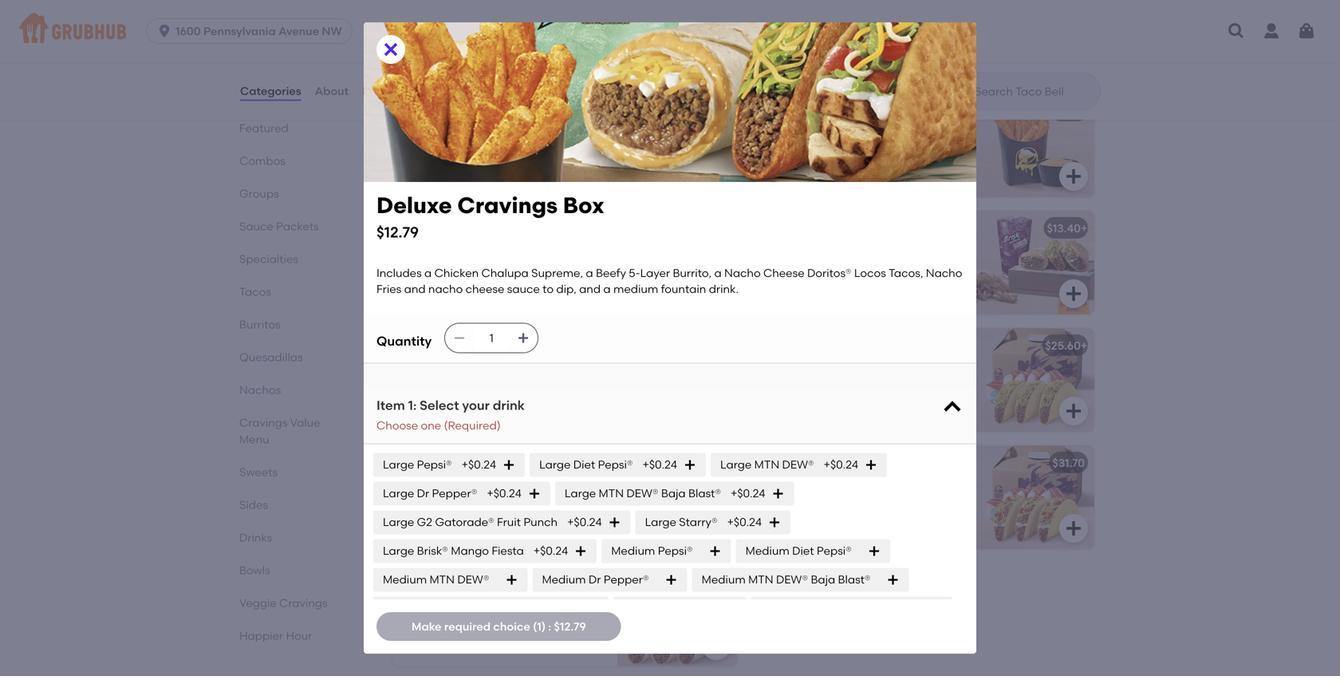 Task type: vqa. For each thing, say whether or not it's contained in the screenshot.
TX at the left top
no



Task type: locate. For each thing, give the bounding box(es) containing it.
svg image
[[1228, 22, 1247, 41], [1298, 22, 1317, 41], [157, 23, 172, 39], [382, 40, 401, 59], [707, 49, 726, 69], [707, 284, 726, 303], [1065, 284, 1084, 303], [517, 332, 530, 344], [1065, 401, 1084, 421], [503, 458, 516, 471], [865, 458, 878, 471], [609, 516, 621, 529], [1065, 519, 1084, 538], [665, 573, 678, 586], [887, 573, 900, 586]]

1 horizontal spatial dr
[[589, 573, 601, 586]]

$12.79
[[377, 224, 419, 241], [554, 620, 586, 633]]

nachos
[[239, 383, 281, 397]]

party down fiesta
[[508, 573, 537, 587]]

0 horizontal spatial supreme
[[402, 573, 451, 587]]

packets
[[276, 219, 319, 233]]

0 horizontal spatial cheese
[[402, 143, 441, 156]]

medium up medium dr pepper®
[[612, 544, 656, 558]]

includes for includes a chalupa supreme, a beefy 5-layer burrito, a crunchy taco, cinnamon twists, and a medium fountain drink.
[[760, 244, 805, 258]]

diet up medium mtn dew® baja blast®
[[793, 544, 815, 558]]

medium for medium mtn dew® baja blast®
[[702, 573, 746, 586]]

2 vertical spatial choice
[[494, 620, 531, 633]]

0 horizontal spatial 4
[[450, 361, 457, 375]]

1 vertical spatial chalupa
[[482, 266, 529, 280]]

$32.92
[[694, 573, 728, 587]]

1 horizontal spatial supremes®.
[[876, 394, 938, 407]]

nacho inside the crispy nacho fries and nacho cheese sauce to dip.
[[530, 127, 565, 140]]

1 horizontal spatial diet
[[793, 544, 815, 558]]

deluxe up "deluxe cravings box"
[[377, 192, 452, 219]]

12 inside your choice of 12 of the following tacos: crunchy or soft taco supremes®.
[[839, 479, 849, 492]]

pepper® for large dr pepper®
[[432, 487, 478, 500]]

1 horizontal spatial supreme
[[760, 456, 809, 470]]

burrito, inside includes a chalupa supreme, a beefy 5-layer burrito, a crunchy taco, cinnamon twists, and a medium fountain drink.
[[837, 260, 876, 274]]

0 horizontal spatial layer
[[641, 266, 671, 280]]

party for 12
[[841, 456, 870, 470]]

1600
[[176, 24, 201, 38]]

$12.79 inside deluxe cravings box $12.79
[[377, 224, 419, 241]]

+$0.24 for large brisk® mango fiesta
[[534, 544, 568, 558]]

$31.70
[[1053, 456, 1086, 470]]

party up your choice of 12 of the following tacos: crunchy or soft taco supremes®.
[[841, 456, 870, 470]]

deluxe for deluxe cravings box $12.79
[[377, 192, 452, 219]]

0 vertical spatial the
[[865, 361, 883, 375]]

item
[[377, 397, 405, 413]]

fountain inside includes a chicken chalupa supreme, a beefy 5-layer burrito, a nacho cheese doritos® locos tacos, nacho fries and nacho cheese sauce to dip, and a medium fountain drink.
[[661, 282, 707, 296]]

drink
[[493, 397, 525, 413]]

supreme for includes
[[402, 573, 451, 587]]

box inside deluxe cravings box $12.79
[[563, 192, 605, 219]]

1 horizontal spatial to
[[543, 282, 554, 296]]

medium down 'brisk®'
[[383, 573, 427, 586]]

0 horizontal spatial fountain
[[661, 282, 707, 296]]

deluxe cravings box image
[[618, 211, 738, 314]]

your for your choice of 12 of the following tacos: crunchy or soft taco supremes®.
[[760, 479, 784, 492]]

0 vertical spatial burritos
[[239, 318, 281, 331]]

and inside includes a chalupa supreme, a beefy 5-layer burrito, a crunchy taco, cinnamon twists, and a medium fountain drink.
[[889, 276, 911, 290]]

5- inside includes a chalupa supreme, a beefy 5-layer burrito, a crunchy taco, cinnamon twists, and a medium fountain drink.
[[793, 260, 804, 274]]

0 vertical spatial tacos,
[[889, 266, 924, 280]]

party up includes 12 soft tacos
[[456, 456, 486, 470]]

1 vertical spatial supremes®.
[[760, 511, 822, 525]]

2 vertical spatial sauce
[[507, 282, 540, 296]]

hour
[[286, 629, 312, 643]]

beefy for burrito,
[[596, 266, 627, 280]]

1 horizontal spatial $12.79
[[554, 620, 586, 633]]

your
[[462, 397, 490, 413]]

1 horizontal spatial pepper®
[[604, 573, 649, 586]]

tacos
[[239, 285, 271, 299], [508, 361, 540, 375], [487, 479, 519, 492], [487, 596, 519, 610]]

tacos: inside your choice of 12 of the following tacos: crunchy or soft tacos, crunchy or soft taco supremes®.
[[760, 377, 793, 391]]

large for large dr pepper®
[[383, 487, 415, 500]]

cinnamon
[[792, 276, 849, 290]]

mtn down large diet pepsi®
[[599, 487, 624, 500]]

following
[[886, 361, 934, 375], [886, 479, 934, 492]]

deluxe for deluxe cravings box
[[402, 225, 439, 238]]

and inside the crispy nacho fries and nacho cheese sauce to dip.
[[506, 127, 527, 140]]

0 horizontal spatial to
[[479, 143, 490, 156]]

tacos inside includes 4 crunchy tacos and 4 beefy 5-layer burritos
[[508, 361, 540, 375]]

blast® up starry®
[[689, 487, 722, 500]]

2 horizontal spatial beefy
[[760, 260, 790, 274]]

chalupa up doritos®
[[818, 244, 865, 258]]

diet up large mtn dew® baja blast®
[[574, 458, 596, 471]]

of
[[825, 361, 836, 375], [852, 361, 862, 375], [825, 479, 836, 492], [852, 479, 862, 492]]

1 horizontal spatial baja
[[811, 573, 836, 586]]

burrito,
[[837, 260, 876, 274], [673, 266, 712, 280]]

categories
[[240, 84, 301, 98]]

0 vertical spatial blast®
[[689, 487, 722, 500]]

dew® for large mtn dew® baja blast®
[[627, 487, 659, 500]]

cravings for deluxe cravings box
[[442, 225, 491, 238]]

1 horizontal spatial 5-
[[629, 266, 641, 280]]

1 tacos: from the top
[[760, 377, 793, 391]]

your choice of 12 of the following tacos: crunchy or soft taco supremes®.
[[760, 479, 934, 525]]

0 vertical spatial supreme
[[760, 456, 809, 470]]

dr for large
[[417, 487, 430, 500]]

0 horizontal spatial 5-
[[435, 377, 447, 391]]

to left dip.
[[479, 143, 490, 156]]

4 down dip,
[[567, 361, 573, 375]]

cravings
[[458, 192, 558, 219], [442, 225, 491, 238], [483, 339, 532, 352], [239, 416, 288, 429], [279, 596, 328, 610]]

beefy inside includes a chicken chalupa supreme, a beefy 5-layer burrito, a nacho cheese doritos® locos tacos, nacho fries and nacho cheese sauce to dip, and a medium fountain drink.
[[596, 266, 627, 280]]

following inside your choice of 12 of the following tacos: crunchy or soft taco supremes®.
[[886, 479, 934, 492]]

cravings down dip.
[[458, 192, 558, 219]]

0 vertical spatial following
[[886, 361, 934, 375]]

$12.79 down best
[[377, 224, 419, 241]]

and down taco & burrito cravings pack
[[542, 361, 564, 375]]

baja for large mtn dew® baja blast®
[[662, 487, 686, 500]]

drinks
[[239, 531, 272, 544]]

svg image inside 1600 pennsylvania avenue nw button
[[157, 23, 172, 39]]

includes down the &
[[402, 361, 448, 375]]

cheese down with
[[760, 159, 799, 173]]

nacho inside golden, crisp nacho fries seasoned with bold mexican spices and nacho cheese sauce for dipping.
[[921, 143, 956, 156]]

starry®
[[679, 515, 718, 529]]

nacho down the large nacho fries
[[439, 127, 476, 140]]

0 vertical spatial dr
[[417, 487, 430, 500]]

pepper® up gatorade®
[[432, 487, 478, 500]]

pepsi® down your choice of 12 of the following tacos: crunchy or soft taco supremes®.
[[817, 544, 852, 558]]

1 horizontal spatial burrito,
[[837, 260, 876, 274]]

cravings up hour
[[279, 596, 328, 610]]

nacho inside includes a chicken chalupa supreme, a beefy 5-layer burrito, a nacho cheese doritos® locos tacos, nacho fries and nacho cheese sauce to dip, and a medium fountain drink.
[[429, 282, 463, 296]]

nacho inside golden, crisp nacho fries seasoned with bold mexican spices and nacho cheese sauce for dipping.
[[834, 127, 870, 140]]

5- inside includes a chicken chalupa supreme, a beefy 5-layer burrito, a nacho cheese doritos® locos tacos, nacho fries and nacho cheese sauce to dip, and a medium fountain drink.
[[629, 266, 641, 280]]

crunchy inside includes a chalupa supreme, a beefy 5-layer burrito, a crunchy taco, cinnamon twists, and a medium fountain drink.
[[888, 260, 934, 274]]

supremes®.
[[876, 394, 938, 407], [760, 511, 822, 525]]

choice inside your choice of 12 of the following tacos: crunchy or soft taco supremes®.
[[786, 479, 823, 492]]

burritos up drink
[[476, 377, 517, 391]]

supreme
[[760, 456, 809, 470], [402, 573, 451, 587]]

fries up the crispy nacho fries and nacho cheese sauce to dip.
[[476, 104, 502, 118]]

Search Taco Bell search field
[[974, 84, 1096, 99]]

0 vertical spatial box
[[563, 192, 605, 219]]

beefy inside includes 4 crunchy tacos and 4 beefy 5-layer burritos
[[402, 377, 433, 391]]

1 vertical spatial baja
[[811, 573, 836, 586]]

supreme®.
[[522, 596, 579, 610]]

includes for includes 12 soft tacos supreme®.
[[402, 596, 448, 610]]

large for large brisk® mango fiesta
[[383, 544, 415, 558]]

12 inside your choice of 12 of the following tacos: crunchy or soft tacos, crunchy or soft taco supremes®.
[[839, 361, 849, 375]]

blast® for medium mtn dew® baja blast®
[[839, 573, 871, 586]]

dew® up the large starry®
[[627, 487, 659, 500]]

dr
[[417, 487, 430, 500], [589, 573, 601, 586]]

0 horizontal spatial drink.
[[709, 282, 739, 296]]

+$0.24 down punch
[[534, 544, 568, 558]]

1 vertical spatial cheese
[[760, 159, 799, 173]]

dip,
[[557, 282, 577, 296]]

and up quantity
[[404, 282, 426, 296]]

0 vertical spatial sauce
[[444, 143, 477, 156]]

0 horizontal spatial beefy
[[402, 377, 433, 391]]

dew® up includes 12 soft tacos supreme®.
[[458, 573, 490, 586]]

large nacho fries
[[402, 104, 502, 118]]

mexican
[[812, 143, 858, 156]]

1 vertical spatial box
[[494, 225, 514, 238]]

tacos,
[[889, 266, 924, 280], [882, 377, 917, 391]]

grilled cheese nacho fries - steak image
[[618, 0, 738, 80]]

specialties
[[239, 252, 298, 266]]

search icon image
[[950, 81, 969, 101]]

12
[[839, 361, 849, 375], [450, 479, 460, 492], [839, 479, 849, 492], [450, 596, 460, 610]]

+$0.24 up includes 12 soft tacos
[[462, 458, 497, 471]]

locos
[[855, 266, 887, 280]]

1 vertical spatial deluxe
[[402, 225, 439, 238]]

tacos down specialties
[[239, 285, 271, 299]]

baja up the large starry®
[[662, 487, 686, 500]]

1 vertical spatial the
[[865, 479, 883, 492]]

crunchy right locos
[[888, 260, 934, 274]]

pepper® down medium pepsi®
[[604, 573, 649, 586]]

nacho up mexican
[[834, 127, 870, 140]]

0 vertical spatial diet
[[574, 458, 596, 471]]

cheese down crispy
[[402, 143, 441, 156]]

includes inside includes a chicken chalupa supreme, a beefy 5-layer burrito, a nacho cheese doritos® locos tacos, nacho fries and nacho cheese sauce to dip, and a medium fountain drink.
[[377, 266, 422, 280]]

sauce inside golden, crisp nacho fries seasoned with bold mexican spices and nacho cheese sauce for dipping.
[[801, 159, 834, 173]]

1 horizontal spatial cheese
[[466, 282, 505, 296]]

1 the from the top
[[865, 361, 883, 375]]

to left dip,
[[543, 282, 554, 296]]

best seller
[[412, 205, 461, 217]]

2 vertical spatial cheese
[[466, 282, 505, 296]]

2 horizontal spatial 5-
[[793, 260, 804, 274]]

includes down the large pepsi®
[[402, 479, 448, 492]]

box
[[563, 192, 605, 219], [494, 225, 514, 238]]

large for large starry®
[[645, 515, 677, 529]]

+$0.24 up large mtn dew® baja blast®
[[643, 458, 678, 471]]

includes up cheese
[[760, 244, 805, 258]]

0 horizontal spatial pepper®
[[432, 487, 478, 500]]

pack right input item quantity number field
[[535, 339, 563, 352]]

1 horizontal spatial beefy
[[596, 266, 627, 280]]

pepsi® down the large starry®
[[658, 544, 693, 558]]

0 vertical spatial pepper®
[[432, 487, 478, 500]]

the inside your choice of 12 of the following tacos: crunchy or soft taco supremes®.
[[865, 479, 883, 492]]

2 following from the top
[[886, 479, 934, 492]]

$25.60 +
[[1046, 339, 1088, 352]]

2 horizontal spatial cheese
[[760, 159, 799, 173]]

0 horizontal spatial supremes®.
[[760, 511, 822, 525]]

sauce down mexican
[[801, 159, 834, 173]]

(required)
[[444, 419, 501, 432]]

1 vertical spatial tacos:
[[760, 495, 793, 508]]

dew® for medium mtn dew®
[[458, 573, 490, 586]]

5- for burritos
[[435, 377, 447, 391]]

supreme up your choice of 12 of the following tacos: crunchy or soft taco supremes®.
[[760, 456, 809, 470]]

beefy
[[760, 260, 790, 274], [596, 266, 627, 280], [402, 377, 433, 391]]

2 the from the top
[[865, 479, 883, 492]]

happier
[[239, 629, 283, 643]]

1 horizontal spatial nacho
[[530, 127, 565, 140]]

or inside your choice of 12 of the following tacos: crunchy or soft taco supremes®.
[[844, 495, 855, 508]]

and
[[506, 127, 527, 140], [897, 143, 919, 156], [889, 276, 911, 290], [404, 282, 426, 296], [580, 282, 601, 296], [542, 361, 564, 375]]

0 vertical spatial choice
[[786, 361, 823, 375]]

taco inside your choice of 12 of the following tacos: crunchy or soft tacos, crunchy or soft taco supremes®.
[[846, 394, 873, 407]]

+$0.24 for large dr pepper®
[[487, 487, 522, 500]]

choice for supremes®.
[[786, 479, 823, 492]]

includes up make
[[402, 596, 448, 610]]

0 vertical spatial supreme,
[[868, 244, 920, 258]]

2 vertical spatial or
[[844, 495, 855, 508]]

burritos up quesadillas
[[239, 318, 281, 331]]

twists,
[[851, 276, 887, 290]]

5- inside includes 4 crunchy tacos and 4 beefy 5-layer burritos
[[435, 377, 447, 391]]

0 vertical spatial nacho
[[530, 127, 565, 140]]

0 horizontal spatial diet
[[574, 458, 596, 471]]

your for your choice of 12 of the following tacos: crunchy or soft tacos, crunchy or soft taco supremes®.
[[760, 361, 784, 375]]

medium up "supreme®."
[[542, 573, 586, 586]]

0 vertical spatial supremes®.
[[876, 394, 938, 407]]

+$0.24 right punch
[[568, 515, 602, 529]]

item 1: select your drink choose one (required)
[[377, 397, 525, 432]]

1 vertical spatial pepper®
[[604, 573, 649, 586]]

crunchy down taco & burrito cravings pack
[[459, 361, 505, 375]]

chalupa right chicken
[[482, 266, 529, 280]]

cheese inside includes a chicken chalupa supreme, a beefy 5-layer burrito, a nacho cheese doritos® locos tacos, nacho fries and nacho cheese sauce to dip, and a medium fountain drink.
[[466, 282, 505, 296]]

pepsi®
[[417, 458, 452, 471], [598, 458, 633, 471], [658, 544, 693, 558], [817, 544, 852, 558]]

the inside your choice of 12 of the following tacos: crunchy or soft tacos, crunchy or soft taco supremes®.
[[865, 361, 883, 375]]

0 vertical spatial or
[[844, 377, 855, 391]]

drink. left taco,
[[709, 282, 739, 296]]

svg image
[[1065, 49, 1084, 69], [707, 167, 726, 186], [1065, 167, 1084, 186], [454, 332, 466, 344], [942, 396, 964, 419], [684, 458, 697, 471], [528, 487, 541, 500], [772, 487, 785, 500], [769, 516, 781, 529], [707, 519, 726, 538], [575, 545, 588, 557], [709, 545, 722, 557], [868, 545, 881, 557], [506, 573, 518, 586], [707, 636, 726, 655]]

1 horizontal spatial sauce
[[507, 282, 540, 296]]

2 vertical spatial nacho
[[429, 282, 463, 296]]

$12.79 right the :
[[554, 620, 586, 633]]

1 vertical spatial burritos
[[476, 377, 517, 391]]

+$0.24 right starry®
[[728, 515, 762, 529]]

party
[[456, 456, 486, 470], [841, 456, 870, 470], [508, 573, 537, 587]]

1 horizontal spatial chalupa
[[818, 244, 865, 258]]

drink. down twists,
[[855, 293, 885, 306]]

+
[[724, 104, 731, 118], [1082, 104, 1088, 118], [1082, 221, 1088, 235], [1082, 339, 1088, 352]]

1 vertical spatial diet
[[793, 544, 815, 558]]

1 horizontal spatial fountain
[[808, 293, 853, 306]]

taco up supreme taco party pack
[[846, 394, 873, 407]]

dew®
[[783, 458, 815, 471], [627, 487, 659, 500], [458, 573, 490, 586], [777, 573, 809, 586]]

0 horizontal spatial baja
[[662, 487, 686, 500]]

and up dip.
[[506, 127, 527, 140]]

deluxe inside deluxe cravings box $12.79
[[377, 192, 452, 219]]

0 vertical spatial your
[[760, 361, 784, 375]]

or
[[844, 377, 855, 391], [809, 394, 820, 407], [844, 495, 855, 508]]

medium down taco,
[[760, 293, 805, 306]]

0 vertical spatial baja
[[662, 487, 686, 500]]

tacos up drink
[[508, 361, 540, 375]]

choice for crunchy
[[786, 361, 823, 375]]

1 vertical spatial blast®
[[839, 573, 871, 586]]

baja for medium mtn dew® baja blast®
[[811, 573, 836, 586]]

0 vertical spatial chalupa
[[818, 244, 865, 258]]

sauce left dip,
[[507, 282, 540, 296]]

fries up crisp
[[799, 104, 825, 118]]

2 your from the top
[[760, 479, 784, 492]]

0 horizontal spatial box
[[494, 225, 514, 238]]

taco & burrito cravings pack
[[402, 339, 563, 352]]

1 horizontal spatial box
[[563, 192, 605, 219]]

0 vertical spatial deluxe
[[377, 192, 452, 219]]

about button
[[314, 62, 350, 120]]

$25.60
[[1046, 339, 1082, 352]]

+$0.24 for large starry®
[[728, 515, 762, 529]]

sauce down the large nacho fries
[[444, 143, 477, 156]]

1 horizontal spatial drink.
[[855, 293, 885, 306]]

0 horizontal spatial party
[[456, 456, 486, 470]]

4 up layer on the left of the page
[[450, 361, 457, 375]]

0 horizontal spatial burrito,
[[673, 266, 712, 280]]

0 horizontal spatial dr
[[417, 487, 430, 500]]

2 4 from the left
[[567, 361, 573, 375]]

and right dip,
[[580, 282, 601, 296]]

mtn
[[755, 458, 780, 471], [599, 487, 624, 500], [430, 573, 455, 586], [749, 573, 774, 586]]

includes inside includes a chalupa supreme, a beefy 5-layer burrito, a crunchy taco, cinnamon twists, and a medium fountain drink.
[[760, 244, 805, 258]]

supreme, inside includes a chalupa supreme, a beefy 5-layer burrito, a crunchy taco, cinnamon twists, and a medium fountain drink.
[[868, 244, 920, 258]]

beefy for burritos
[[402, 377, 433, 391]]

1 vertical spatial nacho
[[921, 143, 956, 156]]

the for tacos,
[[865, 361, 883, 375]]

5-
[[793, 260, 804, 274], [629, 266, 641, 280], [435, 377, 447, 391]]

choice inside your choice of 12 of the following tacos: crunchy or soft tacos, crunchy or soft taco supremes®.
[[786, 361, 823, 375]]

large pepsi®
[[383, 458, 452, 471]]

medium for medium pepsi®
[[612, 544, 656, 558]]

1 vertical spatial your
[[760, 479, 784, 492]]

fries
[[476, 104, 502, 118], [799, 104, 825, 118], [478, 127, 503, 140], [873, 127, 898, 140], [377, 282, 402, 296]]

supreme,
[[868, 244, 920, 258], [532, 266, 583, 280]]

and down seasoned
[[897, 143, 919, 156]]

fries up dip.
[[478, 127, 503, 140]]

pack up "supreme®."
[[540, 573, 568, 587]]

medium right dip,
[[614, 282, 659, 296]]

supreme taco party pack image
[[975, 445, 1095, 549]]

1 vertical spatial $12.79
[[554, 620, 586, 633]]

large g2 gatorade® fruit punch
[[383, 515, 558, 529]]

0 vertical spatial $12.79
[[377, 224, 419, 241]]

baja
[[662, 487, 686, 500], [811, 573, 836, 586]]

dip.
[[493, 143, 513, 156]]

cravings down seller at the left top of page
[[442, 225, 491, 238]]

large for large g2 gatorade® fruit punch
[[383, 515, 415, 529]]

drink. inside includes a chicken chalupa supreme, a beefy 5-layer burrito, a nacho cheese doritos® locos tacos, nacho fries and nacho cheese sauce to dip, and a medium fountain drink.
[[709, 282, 739, 296]]

mtn for large mtn dew®
[[755, 458, 780, 471]]

$4.01
[[1054, 104, 1082, 118]]

1 vertical spatial supreme,
[[532, 266, 583, 280]]

2 horizontal spatial nacho
[[921, 143, 956, 156]]

1 following from the top
[[886, 361, 934, 375]]

crispy
[[402, 127, 437, 140]]

your inside your choice of 12 of the following tacos: crunchy or soft taco supremes®.
[[760, 479, 784, 492]]

fries up spices
[[873, 127, 898, 140]]

tacos: inside your choice of 12 of the following tacos: crunchy or soft taco supremes®.
[[760, 495, 793, 508]]

0 horizontal spatial $12.79
[[377, 224, 419, 241]]

soft
[[858, 377, 880, 391], [822, 394, 844, 407], [402, 456, 424, 470], [463, 479, 485, 492], [858, 495, 880, 508], [454, 573, 476, 587], [463, 596, 485, 610]]

cravings inside deluxe cravings box $12.79
[[458, 192, 558, 219]]

blast®
[[689, 487, 722, 500], [839, 573, 871, 586]]

taco up includes 12 soft tacos supreme®.
[[479, 573, 505, 587]]

pack up your choice of 12 of the following tacos: crunchy or soft taco supremes®.
[[873, 456, 901, 470]]

or for crunchy
[[844, 377, 855, 391]]

0 horizontal spatial blast®
[[689, 487, 722, 500]]

1 horizontal spatial supreme,
[[868, 244, 920, 258]]

medium down starry®
[[702, 573, 746, 586]]

about
[[315, 84, 349, 98]]

baja down medium diet pepsi®
[[811, 573, 836, 586]]

supreme, up dip,
[[532, 266, 583, 280]]

mtn down medium diet pepsi®
[[749, 573, 774, 586]]

includes left chicken
[[377, 266, 422, 280]]

burrito
[[443, 339, 480, 352]]

1 vertical spatial choice
[[786, 479, 823, 492]]

crunchy up supreme taco party pack
[[796, 377, 842, 391]]

1 vertical spatial to
[[543, 282, 554, 296]]

dew® down medium diet pepsi®
[[777, 573, 809, 586]]

deluxe down best
[[402, 225, 439, 238]]

0 horizontal spatial medium
[[614, 282, 659, 296]]

includes inside includes 4 crunchy tacos and 4 beefy 5-layer burritos
[[402, 361, 448, 375]]

mtn right $26.82
[[755, 458, 780, 471]]

dew® for medium mtn dew® baja blast®
[[777, 573, 809, 586]]

1 vertical spatial sauce
[[801, 159, 834, 173]]

your choice of 12 of the following tacos: crunchy or soft tacos, crunchy or soft taco supremes®.
[[760, 361, 938, 407]]

2 horizontal spatial party
[[841, 456, 870, 470]]

and inside includes 4 crunchy tacos and 4 beefy 5-layer burritos
[[542, 361, 564, 375]]

+$0.24 up fruit
[[487, 487, 522, 500]]

1 horizontal spatial layer
[[804, 260, 834, 274]]

box for deluxe cravings box $12.79
[[563, 192, 605, 219]]

2 tacos: from the top
[[760, 495, 793, 508]]

0 horizontal spatial chalupa
[[482, 266, 529, 280]]

includes for includes 12 soft tacos
[[402, 479, 448, 492]]

5- for burrito,
[[629, 266, 641, 280]]

mtn for large mtn dew® baja blast®
[[599, 487, 624, 500]]

nacho fries image
[[975, 93, 1095, 197]]

dew® up your choice of 12 of the following tacos: crunchy or soft taco supremes®.
[[783, 458, 815, 471]]

taco down supreme taco party pack
[[882, 495, 909, 508]]

cravings up menu
[[239, 416, 288, 429]]

1 horizontal spatial blast®
[[839, 573, 871, 586]]

medium mtn dew® baja blast®
[[702, 573, 871, 586]]

0 vertical spatial to
[[479, 143, 490, 156]]

0 horizontal spatial supreme,
[[532, 266, 583, 280]]

crunchy down supreme taco party pack
[[796, 495, 842, 508]]

following inside your choice of 12 of the following tacos: crunchy or soft tacos, crunchy or soft taco supremes®.
[[886, 361, 934, 375]]

taco
[[402, 339, 429, 352], [846, 394, 873, 407], [427, 456, 454, 470], [811, 456, 838, 470], [882, 495, 909, 508], [479, 573, 505, 587]]

your inside your choice of 12 of the following tacos: crunchy or soft tacos, crunchy or soft taco supremes®.
[[760, 361, 784, 375]]

fries up quantity
[[377, 282, 402, 296]]

supreme down 'brisk®'
[[402, 573, 451, 587]]

medium pepsi®
[[612, 544, 693, 558]]

quesadillas
[[239, 350, 303, 364]]

pepsi® up large mtn dew® baja blast®
[[598, 458, 633, 471]]

0 vertical spatial tacos:
[[760, 377, 793, 391]]

medium
[[612, 544, 656, 558], [746, 544, 790, 558], [383, 573, 427, 586], [542, 573, 586, 586], [702, 573, 746, 586]]

+$0.24 up your choice of 12 of the following tacos: crunchy or soft taco supremes®.
[[824, 458, 859, 471]]

cheese down chicken
[[466, 282, 505, 296]]

+$0.24 for large diet pepsi®
[[643, 458, 678, 471]]

seasoned
[[901, 127, 953, 140]]

0 vertical spatial cheese
[[402, 143, 441, 156]]

+$0.24 for large g2 gatorade® fruit punch
[[568, 515, 602, 529]]

1 your from the top
[[760, 361, 784, 375]]

one
[[421, 419, 442, 432]]

crunchy
[[888, 260, 934, 274], [459, 361, 505, 375], [796, 377, 842, 391], [760, 394, 806, 407], [796, 495, 842, 508]]

burritos inside includes 4 crunchy tacos and 4 beefy 5-layer burritos
[[476, 377, 517, 391]]

2 horizontal spatial sauce
[[801, 159, 834, 173]]

soft inside your choice of 12 of the following tacos: crunchy or soft taco supremes®.
[[858, 495, 880, 508]]

select
[[420, 397, 459, 413]]



Task type: describe. For each thing, give the bounding box(es) containing it.
reviews button
[[362, 62, 408, 120]]

medium inside includes a chicken chalupa supreme, a beefy 5-layer burrito, a nacho cheese doritos® locos tacos, nacho fries and nacho cheese sauce to dip, and a medium fountain drink.
[[614, 282, 659, 296]]

pennsylvania
[[204, 24, 276, 38]]

taco up includes 12 soft tacos
[[427, 456, 454, 470]]

medium dr pepper®
[[542, 573, 649, 586]]

medium diet pepsi®
[[746, 544, 852, 558]]

+ for $13.40
[[1082, 221, 1088, 235]]

veggie cravings
[[239, 596, 328, 610]]

layer inside includes a chalupa supreme, a beefy 5-layer burrito, a crunchy taco, cinnamon twists, and a medium fountain drink.
[[804, 260, 834, 274]]

blast® for large mtn dew® baja blast®
[[689, 487, 722, 500]]

chalupa inside includes a chicken chalupa supreme, a beefy 5-layer burrito, a nacho cheese doritos® locos tacos, nacho fries and nacho cheese sauce to dip, and a medium fountain drink.
[[482, 266, 529, 280]]

layer inside includes a chicken chalupa supreme, a beefy 5-layer burrito, a nacho cheese doritos® locos tacos, nacho fries and nacho cheese sauce to dip, and a medium fountain drink.
[[641, 266, 671, 280]]

deluxe cravings box
[[402, 225, 514, 238]]

cravings inside cravings value menu
[[239, 416, 288, 429]]

required
[[444, 620, 491, 633]]

soft taco party pack
[[402, 456, 516, 470]]

cheese inside the crispy nacho fries and nacho cheese sauce to dip.
[[402, 143, 441, 156]]

crunchy inside your choice of 12 of the following tacos: crunchy or soft taco supremes®.
[[796, 495, 842, 508]]

spices
[[860, 143, 894, 156]]

chalupa inside includes a chalupa supreme, a beefy 5-layer burrito, a crunchy taco, cinnamon twists, and a medium fountain drink.
[[818, 244, 865, 258]]

0 horizontal spatial burritos
[[239, 318, 281, 331]]

taco inside your choice of 12 of the following tacos: crunchy or soft taco supremes®.
[[882, 495, 909, 508]]

cravings for veggie cravings
[[279, 596, 328, 610]]

following for tacos,
[[886, 361, 934, 375]]

large for large diet pepsi®
[[540, 458, 571, 471]]

tacos, inside your choice of 12 of the following tacos: crunchy or soft tacos, crunchy or soft taco supremes®.
[[882, 377, 917, 391]]

nacho up the crispy nacho fries and nacho cheese sauce to dip.
[[437, 104, 474, 118]]

includes a chicken chalupa supreme, a beefy 5-layer burrito, a nacho cheese doritos® locos tacos, nacho fries and nacho cheese sauce to dip, and a medium fountain drink.
[[377, 266, 966, 296]]

tacos: for supremes®.
[[760, 495, 793, 508]]

nacho right locos
[[926, 266, 963, 280]]

+$0.24 for large pepsi®
[[462, 458, 497, 471]]

sides
[[239, 498, 268, 512]]

sauce inside the crispy nacho fries and nacho cheese sauce to dip.
[[444, 143, 477, 156]]

+ for $4.01
[[1082, 104, 1088, 118]]

nacho left cheese
[[725, 266, 761, 280]]

main navigation navigation
[[0, 0, 1341, 62]]

crisp
[[805, 127, 831, 140]]

large for large pepsi®
[[383, 458, 415, 471]]

combos
[[239, 154, 286, 168]]

chicken
[[435, 266, 479, 280]]

to inside the crispy nacho fries and nacho cheese sauce to dip.
[[479, 143, 490, 156]]

dipping.
[[854, 159, 899, 173]]

+ for $25.60
[[1082, 339, 1088, 352]]

party for tacos
[[456, 456, 486, 470]]

tacos for soft taco party pack
[[487, 479, 519, 492]]

for
[[837, 159, 852, 173]]

taco & burrito cravings pack image
[[618, 328, 738, 432]]

tacos, inside includes a chicken chalupa supreme, a beefy 5-layer burrito, a nacho cheese doritos® locos tacos, nacho fries and nacho cheese sauce to dip, and a medium fountain drink.
[[889, 266, 924, 280]]

nacho inside the crispy nacho fries and nacho cheese sauce to dip.
[[439, 127, 476, 140]]

includes 12 soft tacos
[[402, 479, 519, 492]]

punch
[[524, 515, 558, 529]]

reviews
[[362, 84, 407, 98]]

supreme soft taco party pack
[[402, 573, 568, 587]]

drink. inside includes a chalupa supreme, a beefy 5-layer burrito, a crunchy taco, cinnamon twists, and a medium fountain drink.
[[855, 293, 885, 306]]

fries inside golden, crisp nacho fries seasoned with bold mexican spices and nacho cheese sauce for dipping.
[[873, 127, 898, 140]]

tacos for supreme soft taco party pack
[[487, 596, 519, 610]]

supreme, inside includes a chicken chalupa supreme, a beefy 5-layer burrito, a nacho cheese doritos® locos tacos, nacho fries and nacho cheese sauce to dip, and a medium fountain drink.
[[532, 266, 583, 280]]

supreme taco party pack
[[760, 456, 901, 470]]

taco,
[[760, 276, 789, 290]]

large for large mtn dew®
[[721, 458, 752, 471]]

large mtn dew® baja blast®
[[565, 487, 722, 500]]

includes a chalupa supreme, a beefy 5-layer burrito, a crunchy taco, cinnamon twists, and a medium fountain drink.
[[760, 244, 934, 306]]

categories button
[[239, 62, 302, 120]]

large nacho fries image
[[618, 93, 738, 197]]

1 4 from the left
[[450, 361, 457, 375]]

mango
[[451, 544, 489, 558]]

pack up includes 12 soft tacos
[[488, 456, 516, 470]]

supreme soft taco party pack image
[[618, 563, 738, 666]]

fries inside includes a chicken chalupa supreme, a beefy 5-layer burrito, a nacho cheese doritos® locos tacos, nacho fries and nacho cheese sauce to dip, and a medium fountain drink.
[[377, 282, 402, 296]]

diet for large
[[574, 458, 596, 471]]

1:
[[408, 397, 417, 413]]

$13.40
[[1048, 221, 1082, 235]]

+ for $5.23
[[724, 104, 731, 118]]

$13.40 +
[[1048, 221, 1088, 235]]

menu
[[239, 433, 269, 446]]

seller
[[435, 205, 461, 217]]

g2
[[417, 515, 433, 529]]

sauce packets
[[239, 219, 319, 233]]

burrito, inside includes a chicken chalupa supreme, a beefy 5-layer burrito, a nacho cheese doritos® locos tacos, nacho fries and nacho cheese sauce to dip, and a medium fountain drink.
[[673, 266, 712, 280]]

1 vertical spatial or
[[809, 394, 820, 407]]

cheese inside golden, crisp nacho fries seasoned with bold mexican spices and nacho cheese sauce for dipping.
[[760, 159, 799, 173]]

value
[[290, 416, 320, 429]]

includes for includes 4 crunchy tacos and 4 beefy 5-layer burritos
[[402, 361, 448, 375]]

with
[[760, 143, 783, 156]]

cheese
[[764, 266, 805, 280]]

includes for includes a chicken chalupa supreme, a beefy 5-layer burrito, a nacho cheese doritos® locos tacos, nacho fries and nacho cheese sauce to dip, and a medium fountain drink.
[[377, 266, 422, 280]]

medium mtn dew®
[[383, 573, 490, 586]]

nacho up golden,
[[760, 104, 797, 118]]

pepsi® up large dr pepper®
[[417, 458, 452, 471]]

&
[[432, 339, 440, 352]]

beefy inside includes a chalupa supreme, a beefy 5-layer burrito, a crunchy taco, cinnamon twists, and a medium fountain drink.
[[760, 260, 790, 274]]

sauce inside includes a chicken chalupa supreme, a beefy 5-layer burrito, a nacho cheese doritos® locos tacos, nacho fries and nacho cheese sauce to dip, and a medium fountain drink.
[[507, 282, 540, 296]]

fiesta
[[492, 544, 524, 558]]

dew® for large mtn dew®
[[783, 458, 815, 471]]

the for taco
[[865, 479, 883, 492]]

grilled cheese nacho fries - steak, spicy image
[[975, 0, 1095, 80]]

$5.23 +
[[695, 104, 731, 118]]

bold
[[785, 143, 810, 156]]

supremes®. inside your choice of 12 of the following tacos: crunchy or soft tacos, crunchy or soft taco supremes®.
[[876, 394, 938, 407]]

following for taco
[[886, 479, 934, 492]]

or for supremes®.
[[844, 495, 855, 508]]

and inside golden, crisp nacho fries seasoned with bold mexican spices and nacho cheese sauce for dipping.
[[897, 143, 919, 156]]

cravings value menu
[[239, 416, 320, 446]]

diet for medium
[[793, 544, 815, 558]]

taco left the &
[[402, 339, 429, 352]]

crunchy inside includes 4 crunchy tacos and 4 beefy 5-layer burritos
[[459, 361, 505, 375]]

layer
[[447, 377, 473, 391]]

+$0.24 for large mtn dew®
[[824, 458, 859, 471]]

make
[[412, 620, 442, 633]]

make required choice (1) : $12.79
[[412, 620, 586, 633]]

tacos for taco & burrito cravings pack
[[508, 361, 540, 375]]

sweets
[[239, 465, 278, 479]]

cravings for deluxe cravings box $12.79
[[458, 192, 558, 219]]

fountain inside includes a chalupa supreme, a beefy 5-layer burrito, a crunchy taco, cinnamon twists, and a medium fountain drink.
[[808, 293, 853, 306]]

dr for medium
[[589, 573, 601, 586]]

cravings up includes 4 crunchy tacos and 4 beefy 5-layer burritos
[[483, 339, 532, 352]]

includes 12 soft tacos supreme®.
[[402, 596, 579, 610]]

nacho fries
[[760, 104, 825, 118]]

sauce
[[239, 219, 274, 233]]

cravings box image
[[975, 211, 1095, 314]]

taco party pack image
[[975, 328, 1095, 432]]

1 horizontal spatial party
[[508, 573, 537, 587]]

avenue
[[279, 24, 319, 38]]

1600 pennsylvania avenue nw button
[[146, 18, 359, 44]]

$5.23
[[695, 104, 724, 118]]

doritos®
[[808, 266, 852, 280]]

large diet pepsi®
[[540, 458, 633, 471]]

pepper® for medium dr pepper®
[[604, 573, 649, 586]]

large mtn dew®
[[721, 458, 815, 471]]

medium for medium diet pepsi®
[[746, 544, 790, 558]]

choose
[[377, 419, 418, 432]]

(1)
[[533, 620, 546, 633]]

box for deluxe cravings box
[[494, 225, 514, 238]]

large dr pepper®
[[383, 487, 478, 500]]

gatorade®
[[435, 515, 495, 529]]

to inside includes a chicken chalupa supreme, a beefy 5-layer burrito, a nacho cheese doritos® locos tacos, nacho fries and nacho cheese sauce to dip, and a medium fountain drink.
[[543, 282, 554, 296]]

mtn for medium mtn dew® baja blast®
[[749, 573, 774, 586]]

+$0.24 for large mtn dew® baja blast®
[[731, 487, 766, 500]]

crunchy up large mtn dew®
[[760, 394, 806, 407]]

featured
[[239, 121, 289, 135]]

supremes®. inside your choice of 12 of the following tacos: crunchy or soft taco supremes®.
[[760, 511, 822, 525]]

nw
[[322, 24, 342, 38]]

includes 4 crunchy tacos and 4 beefy 5-layer burritos
[[402, 361, 573, 391]]

supreme for your
[[760, 456, 809, 470]]

large for large mtn dew® baja blast®
[[565, 487, 596, 500]]

large for large nacho fries
[[402, 104, 434, 118]]

soft taco party pack image
[[618, 445, 738, 549]]

veggie
[[239, 596, 277, 610]]

medium for medium mtn dew®
[[383, 573, 427, 586]]

large starry®
[[645, 515, 718, 529]]

Input item quantity number field
[[474, 324, 509, 352]]

1600 pennsylvania avenue nw
[[176, 24, 342, 38]]

tacos: for crunchy
[[760, 377, 793, 391]]

golden, crisp nacho fries seasoned with bold mexican spices and nacho cheese sauce for dipping.
[[760, 127, 956, 173]]

fruit
[[497, 515, 521, 529]]

fries inside the crispy nacho fries and nacho cheese sauce to dip.
[[478, 127, 503, 140]]

$4.01 +
[[1054, 104, 1088, 118]]

mtn for medium mtn dew®
[[430, 573, 455, 586]]

medium for medium dr pepper®
[[542, 573, 586, 586]]

taco up your choice of 12 of the following tacos: crunchy or soft taco supremes®.
[[811, 456, 838, 470]]

crispy nacho fries and nacho cheese sauce to dip.
[[402, 127, 565, 156]]

quantity
[[377, 333, 432, 349]]

medium inside includes a chalupa supreme, a beefy 5-layer burrito, a crunchy taco, cinnamon twists, and a medium fountain drink.
[[760, 293, 805, 306]]

brisk®
[[417, 544, 448, 558]]

:
[[549, 620, 552, 633]]



